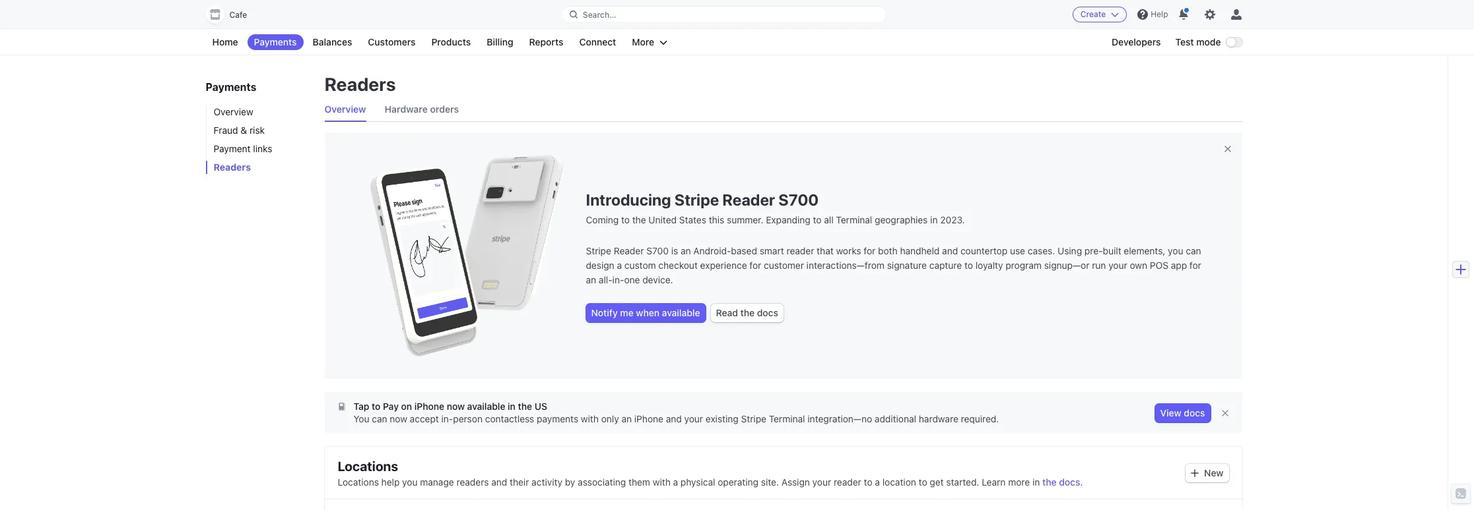 Task type: describe. For each thing, give the bounding box(es) containing it.
stripe inside tap to pay on iphone now available in the us you can now accept in-person contactless payments with only an iphone and your existing stripe terminal integration—no additional hardware required.
[[741, 414, 766, 425]]

notify
[[591, 308, 618, 319]]

payment links
[[214, 143, 272, 154]]

home
[[212, 36, 238, 48]]

reports
[[529, 36, 563, 48]]

read the docs link
[[711, 304, 784, 323]]

expanding
[[766, 215, 811, 226]]

hardware orders link
[[385, 98, 459, 121]]

0 horizontal spatial docs
[[757, 308, 778, 319]]

2 horizontal spatial a
[[875, 477, 880, 489]]

0 horizontal spatial for
[[750, 260, 761, 271]]

1 horizontal spatial for
[[864, 245, 876, 257]]

products
[[431, 36, 471, 48]]

cafe
[[229, 10, 247, 20]]

learn
[[982, 477, 1006, 489]]

balances link
[[306, 34, 359, 50]]

is
[[671, 245, 678, 257]]

0 vertical spatial payments
[[254, 36, 297, 48]]

elements,
[[1124, 245, 1165, 257]]

tap to pay on iphone now available in the us you can now accept in-person contactless payments with only an iphone and your existing stripe terminal integration—no additional hardware required.
[[354, 401, 999, 425]]

pay
[[383, 401, 399, 413]]

stripe reader s700 is an android-based smart reader that works for both handheld and countertop use cases. using pre-built elements, you can design a custom checkout experience for customer interactions—from signature capture to loyalty program signup—or run your own pos app for an all-in-one device.
[[586, 245, 1201, 286]]

can inside stripe reader s700 is an android-based smart reader that works for both handheld and countertop use cases. using pre-built elements, you can design a custom checkout experience for customer interactions—from signature capture to loyalty program signup—or run your own pos app for an all-in-one device.
[[1186, 245, 1201, 257]]

this
[[709, 215, 724, 226]]

a inside stripe reader s700 is an android-based smart reader that works for both handheld and countertop use cases. using pre-built elements, you can design a custom checkout experience for customer interactions—from signature capture to loyalty program signup—or run your own pos app for an all-in-one device.
[[617, 260, 622, 271]]

overview link for readers
[[324, 98, 366, 121]]

device.
[[642, 275, 673, 286]]

2023.
[[940, 215, 965, 226]]

to left location at the bottom right
[[864, 477, 872, 489]]

1 horizontal spatial a
[[673, 477, 678, 489]]

in inside locations locations help you manage readers and their activity by associating them with a physical operating site. assign your reader to a location to get started. learn more in the docs .
[[1032, 477, 1040, 489]]

notify me when available
[[591, 308, 700, 319]]

additional
[[875, 414, 916, 425]]

pre-
[[1085, 245, 1103, 257]]

by
[[565, 477, 575, 489]]

countertop
[[961, 245, 1008, 257]]

both
[[878, 245, 898, 257]]

introducing stripe reader s700 coming to the united states this summer. expanding to all terminal geographies in 2023.
[[586, 191, 965, 226]]

assign
[[782, 477, 810, 489]]

interactions—from
[[806, 260, 885, 271]]

1 vertical spatial payments
[[206, 81, 256, 93]]

risk
[[250, 125, 265, 136]]

payment
[[214, 143, 251, 154]]

docs inside locations locations help you manage readers and their activity by associating them with a physical operating site. assign your reader to a location to get started. learn more in the docs .
[[1059, 477, 1080, 489]]

Search… text field
[[562, 6, 886, 23]]

app
[[1171, 260, 1187, 271]]

connect link
[[573, 34, 623, 50]]

s700 inside the 'introducing stripe reader s700 coming to the united states this summer. expanding to all terminal geographies in 2023.'
[[778, 191, 819, 209]]

overview link for payments
[[206, 106, 311, 119]]

overview for payments
[[214, 106, 253, 118]]

2 locations from the top
[[338, 477, 379, 489]]

readers link
[[206, 161, 311, 174]]

hardware
[[385, 104, 428, 115]]

hardware
[[919, 414, 958, 425]]

&
[[241, 125, 247, 136]]

works
[[836, 245, 861, 257]]

orders
[[430, 104, 459, 115]]

geographies
[[875, 215, 928, 226]]

terminal inside the 'introducing stripe reader s700 coming to the united states this summer. expanding to all terminal geographies in 2023.'
[[836, 215, 872, 226]]

test
[[1175, 36, 1194, 48]]

handheld
[[900, 245, 940, 257]]

to inside tap to pay on iphone now available in the us you can now accept in-person contactless payments with only an iphone and your existing stripe terminal integration—no additional hardware required.
[[372, 401, 380, 413]]

and inside stripe reader s700 is an android-based smart reader that works for both handheld and countertop use cases. using pre-built elements, you can design a custom checkout experience for customer interactions—from signature capture to loyalty program signup—or run your own pos app for an all-in-one device.
[[942, 245, 958, 257]]

.
[[1080, 477, 1083, 489]]

cafe button
[[206, 5, 260, 24]]

custom
[[624, 260, 656, 271]]

reader inside stripe reader s700 is an android-based smart reader that works for both handheld and countertop use cases. using pre-built elements, you can design a custom checkout experience for customer interactions—from signature capture to loyalty program signup—or run your own pos app for an all-in-one device.
[[614, 245, 644, 257]]

payments
[[537, 414, 578, 425]]

introducing
[[586, 191, 671, 209]]

read
[[716, 308, 738, 319]]

the inside the 'introducing stripe reader s700 coming to the united states this summer. expanding to all terminal geographies in 2023.'
[[632, 215, 646, 226]]

reports link
[[523, 34, 570, 50]]

contactless
[[485, 414, 534, 425]]

create
[[1081, 9, 1106, 19]]

customer
[[764, 260, 804, 271]]

to left get
[[919, 477, 927, 489]]

the inside locations locations help you manage readers and their activity by associating them with a physical operating site. assign your reader to a location to get started. learn more in the docs .
[[1042, 477, 1057, 489]]

hardware orders
[[385, 104, 459, 115]]

the right read on the bottom of page
[[740, 308, 755, 319]]

fraud & risk link
[[206, 124, 311, 137]]

0 vertical spatial an
[[681, 245, 691, 257]]

with inside locations locations help you manage readers and their activity by associating them with a physical operating site. assign your reader to a location to get started. learn more in the docs .
[[653, 477, 671, 489]]

products link
[[425, 34, 477, 50]]

create button
[[1073, 7, 1127, 22]]

your inside locations locations help you manage readers and their activity by associating them with a physical operating site. assign your reader to a location to get started. learn more in the docs .
[[812, 477, 831, 489]]

payments link
[[247, 34, 303, 50]]

mode
[[1196, 36, 1221, 48]]

more
[[632, 36, 654, 48]]

and inside tap to pay on iphone now available in the us you can now accept in-person contactless payments with only an iphone and your existing stripe terminal integration—no additional hardware required.
[[666, 414, 682, 425]]

home link
[[206, 34, 245, 50]]

pos
[[1150, 260, 1168, 271]]

us
[[535, 401, 547, 413]]

2 horizontal spatial for
[[1190, 260, 1201, 271]]

view docs link
[[1155, 405, 1210, 423]]

overview for readers
[[324, 104, 366, 115]]



Task type: vqa. For each thing, say whether or not it's contained in the screenshot.
data becomes available link
no



Task type: locate. For each thing, give the bounding box(es) containing it.
you inside locations locations help you manage readers and their activity by associating them with a physical operating site. assign your reader to a location to get started. learn more in the docs .
[[402, 477, 418, 489]]

manage
[[420, 477, 454, 489]]

reader inside stripe reader s700 is an android-based smart reader that works for both handheld and countertop use cases. using pre-built elements, you can design a custom checkout experience for customer interactions—from signature capture to loyalty program signup—or run your own pos app for an all-in-one device.
[[787, 245, 814, 257]]

program
[[1006, 260, 1042, 271]]

1 horizontal spatial reader
[[834, 477, 861, 489]]

more
[[1008, 477, 1030, 489]]

1 horizontal spatial your
[[812, 477, 831, 489]]

you inside stripe reader s700 is an android-based smart reader that works for both handheld and countertop use cases. using pre-built elements, you can design a custom checkout experience for customer interactions—from signature capture to loyalty program signup—or run your own pos app for an all-in-one device.
[[1168, 245, 1183, 257]]

with left only
[[581, 414, 599, 425]]

reader inside the 'introducing stripe reader s700 coming to the united states this summer. expanding to all terminal geographies in 2023.'
[[722, 191, 775, 209]]

locations up the help
[[338, 460, 398, 475]]

your inside stripe reader s700 is an android-based smart reader that works for both handheld and countertop use cases. using pre-built elements, you can design a custom checkout experience for customer interactions—from signature capture to loyalty program signup—or run your own pos app for an all-in-one device.
[[1109, 260, 1127, 271]]

0 horizontal spatial terminal
[[769, 414, 805, 425]]

for left both
[[864, 245, 876, 257]]

1 horizontal spatial s700
[[778, 191, 819, 209]]

one
[[624, 275, 640, 286]]

1 horizontal spatial readers
[[324, 73, 396, 95]]

now down pay
[[390, 414, 407, 425]]

1 vertical spatial and
[[666, 414, 682, 425]]

location
[[882, 477, 916, 489]]

1 horizontal spatial available
[[662, 308, 700, 319]]

0 horizontal spatial stripe
[[586, 245, 611, 257]]

0 vertical spatial stripe
[[674, 191, 719, 209]]

0 horizontal spatial in
[[508, 401, 516, 413]]

1 horizontal spatial terminal
[[836, 215, 872, 226]]

1 vertical spatial your
[[684, 414, 703, 425]]

the left us
[[518, 401, 532, 413]]

1 vertical spatial can
[[372, 414, 387, 425]]

0 horizontal spatial readers
[[214, 162, 251, 173]]

0 horizontal spatial reader
[[787, 245, 814, 257]]

1 vertical spatial an
[[586, 275, 596, 286]]

fraud & risk
[[214, 125, 265, 136]]

reader inside locations locations help you manage readers and their activity by associating them with a physical operating site. assign your reader to a location to get started. learn more in the docs .
[[834, 477, 861, 489]]

Search… search field
[[562, 6, 886, 23]]

billing
[[487, 36, 513, 48]]

in
[[930, 215, 938, 226], [508, 401, 516, 413], [1032, 477, 1040, 489]]

reader up 'summer.' at the top
[[722, 191, 775, 209]]

you right the help
[[402, 477, 418, 489]]

0 horizontal spatial overview link
[[206, 106, 311, 119]]

your left 'existing'
[[684, 414, 703, 425]]

0 vertical spatial you
[[1168, 245, 1183, 257]]

overview link inside tab list
[[324, 98, 366, 121]]

a left location at the bottom right
[[875, 477, 880, 489]]

payment links link
[[206, 143, 311, 156]]

0 vertical spatial terminal
[[836, 215, 872, 226]]

readers inside readers link
[[214, 162, 251, 173]]

to left all
[[813, 215, 822, 226]]

0 horizontal spatial an
[[586, 275, 596, 286]]

reader up "customer"
[[787, 245, 814, 257]]

to right tap
[[372, 401, 380, 413]]

in- right the accept
[[441, 414, 453, 425]]

in right the 'more' at the bottom of the page
[[1032, 477, 1040, 489]]

your inside tap to pay on iphone now available in the us you can now accept in-person contactless payments with only an iphone and your existing stripe terminal integration—no additional hardware required.
[[684, 414, 703, 425]]

0 horizontal spatial available
[[467, 401, 505, 413]]

an
[[681, 245, 691, 257], [586, 275, 596, 286], [622, 414, 632, 425]]

an left "all-" on the bottom left
[[586, 275, 596, 286]]

available right when
[[662, 308, 700, 319]]

run
[[1092, 260, 1106, 271]]

0 vertical spatial readers
[[324, 73, 396, 95]]

terminal right all
[[836, 215, 872, 226]]

for right app
[[1190, 260, 1201, 271]]

a
[[617, 260, 622, 271], [673, 477, 678, 489], [875, 477, 880, 489]]

1 vertical spatial reader
[[834, 477, 861, 489]]

the right the 'more' at the bottom of the page
[[1042, 477, 1057, 489]]

a left 'physical'
[[673, 477, 678, 489]]

own
[[1130, 260, 1147, 271]]

you up app
[[1168, 245, 1183, 257]]

1 horizontal spatial an
[[622, 414, 632, 425]]

reader
[[787, 245, 814, 257], [834, 477, 861, 489]]

fraud
[[214, 125, 238, 136]]

all
[[824, 215, 834, 226]]

1 horizontal spatial stripe
[[674, 191, 719, 209]]

with inside tap to pay on iphone now available in the us you can now accept in-person contactless payments with only an iphone and your existing stripe terminal integration—no additional hardware required.
[[581, 414, 599, 425]]

0 horizontal spatial and
[[491, 477, 507, 489]]

s700 left is
[[646, 245, 669, 257]]

to down introducing
[[621, 215, 630, 226]]

based
[[731, 245, 757, 257]]

locations locations help you manage readers and their activity by associating them with a physical operating site. assign your reader to a location to get started. learn more in the docs .
[[338, 460, 1083, 489]]

2 vertical spatial your
[[812, 477, 831, 489]]

and left their
[[491, 477, 507, 489]]

links
[[253, 143, 272, 154]]

your right assign
[[812, 477, 831, 489]]

payments right home
[[254, 36, 297, 48]]

0 vertical spatial docs
[[757, 308, 778, 319]]

terminal inside tap to pay on iphone now available in the us you can now accept in-person contactless payments with only an iphone and your existing stripe terminal integration—no additional hardware required.
[[769, 414, 805, 425]]

0 horizontal spatial reader
[[614, 245, 644, 257]]

0 vertical spatial reader
[[722, 191, 775, 209]]

customers
[[368, 36, 416, 48]]

can up app
[[1186, 245, 1201, 257]]

overview link up risk
[[206, 106, 311, 119]]

2 vertical spatial docs
[[1059, 477, 1080, 489]]

s700 inside stripe reader s700 is an android-based smart reader that works for both handheld and countertop use cases. using pre-built elements, you can design a custom checkout experience for customer interactions—from signature capture to loyalty program signup—or run your own pos app for an all-in-one device.
[[646, 245, 669, 257]]

0 horizontal spatial overview
[[214, 106, 253, 118]]

connect
[[579, 36, 616, 48]]

summer.
[[727, 215, 763, 226]]

design
[[586, 260, 614, 271]]

notify me when available link
[[586, 304, 705, 323]]

your down built
[[1109, 260, 1127, 271]]

can down pay
[[372, 414, 387, 425]]

0 vertical spatial in-
[[612, 275, 624, 286]]

in- inside stripe reader s700 is an android-based smart reader that works for both handheld and countertop use cases. using pre-built elements, you can design a custom checkout experience for customer interactions—from signature capture to loyalty program signup—or run your own pos app for an all-in-one device.
[[612, 275, 624, 286]]

and
[[942, 245, 958, 257], [666, 414, 682, 425], [491, 477, 507, 489]]

the down introducing
[[632, 215, 646, 226]]

0 vertical spatial available
[[662, 308, 700, 319]]

in- inside tap to pay on iphone now available in the us you can now accept in-person contactless payments with only an iphone and your existing stripe terminal integration—no additional hardware required.
[[441, 414, 453, 425]]

in- down the design
[[612, 275, 624, 286]]

2 vertical spatial in
[[1032, 477, 1040, 489]]

tab list
[[324, 98, 1242, 122]]

s700 up expanding
[[778, 191, 819, 209]]

stripe right 'existing'
[[741, 414, 766, 425]]

1 horizontal spatial reader
[[722, 191, 775, 209]]

signature
[[887, 260, 927, 271]]

site.
[[761, 477, 779, 489]]

their
[[510, 477, 529, 489]]

overview left the hardware
[[324, 104, 366, 115]]

in left '2023.'
[[930, 215, 938, 226]]

customers link
[[361, 34, 422, 50]]

0 vertical spatial in
[[930, 215, 938, 226]]

1 horizontal spatial can
[[1186, 245, 1201, 257]]

1 vertical spatial you
[[402, 477, 418, 489]]

payments
[[254, 36, 297, 48], [206, 81, 256, 93]]

2 horizontal spatial in
[[1032, 477, 1040, 489]]

0 vertical spatial with
[[581, 414, 599, 425]]

1 vertical spatial iphone
[[634, 414, 663, 425]]

0 horizontal spatial in-
[[441, 414, 453, 425]]

an inside tap to pay on iphone now available in the us you can now accept in-person contactless payments with only an iphone and your existing stripe terminal integration—no additional hardware required.
[[622, 414, 632, 425]]

1 vertical spatial terminal
[[769, 414, 805, 425]]

for
[[864, 245, 876, 257], [750, 260, 761, 271], [1190, 260, 1201, 271]]

billing link
[[480, 34, 520, 50]]

stripe inside the 'introducing stripe reader s700 coming to the united states this summer. expanding to all terminal geographies in 2023.'
[[674, 191, 719, 209]]

accept
[[410, 414, 439, 425]]

0 horizontal spatial a
[[617, 260, 622, 271]]

1 horizontal spatial and
[[666, 414, 682, 425]]

stripe up states
[[674, 191, 719, 209]]

for down based
[[750, 260, 761, 271]]

reader left location at the bottom right
[[834, 477, 861, 489]]

and left 'existing'
[[666, 414, 682, 425]]

overview inside tab list
[[324, 104, 366, 115]]

0 vertical spatial iphone
[[414, 401, 444, 413]]

readers
[[324, 73, 396, 95], [214, 162, 251, 173]]

in up the contactless
[[508, 401, 516, 413]]

an right is
[[681, 245, 691, 257]]

1 horizontal spatial overview
[[324, 104, 366, 115]]

0 vertical spatial reader
[[787, 245, 814, 257]]

0 vertical spatial locations
[[338, 460, 398, 475]]

docs right the 'more' at the bottom of the page
[[1059, 477, 1080, 489]]

locations
[[338, 460, 398, 475], [338, 477, 379, 489]]

developers
[[1112, 36, 1161, 48]]

1 vertical spatial stripe
[[586, 245, 611, 257]]

on
[[401, 401, 412, 413]]

developers link
[[1105, 34, 1167, 50]]

docs right read on the bottom of page
[[757, 308, 778, 319]]

locations left the help
[[338, 477, 379, 489]]

an right only
[[622, 414, 632, 425]]

0 horizontal spatial s700
[[646, 245, 669, 257]]

capture
[[929, 260, 962, 271]]

0 horizontal spatial can
[[372, 414, 387, 425]]

1 vertical spatial reader
[[614, 245, 644, 257]]

stripe up the design
[[586, 245, 611, 257]]

built
[[1103, 245, 1121, 257]]

existing
[[706, 414, 739, 425]]

android-
[[693, 245, 731, 257]]

docs right view
[[1184, 408, 1205, 419]]

you
[[354, 414, 369, 425]]

and up capture
[[942, 245, 958, 257]]

cases.
[[1028, 245, 1055, 257]]

terminal left the integration—no
[[769, 414, 805, 425]]

with
[[581, 414, 599, 425], [653, 477, 671, 489]]

1 vertical spatial s700
[[646, 245, 669, 257]]

1 vertical spatial now
[[390, 414, 407, 425]]

iphone
[[414, 401, 444, 413], [634, 414, 663, 425]]

the inside tap to pay on iphone now available in the us you can now accept in-person contactless payments with only an iphone and your existing stripe terminal integration—no additional hardware required.
[[518, 401, 532, 413]]

1 vertical spatial with
[[653, 477, 671, 489]]

0 horizontal spatial your
[[684, 414, 703, 425]]

svg image
[[1191, 470, 1199, 478]]

started.
[[946, 477, 979, 489]]

2 horizontal spatial and
[[942, 245, 958, 257]]

in inside the 'introducing stripe reader s700 coming to the united states this summer. expanding to all terminal geographies in 2023.'
[[930, 215, 938, 226]]

and inside locations locations help you manage readers and their activity by associating them with a physical operating site. assign your reader to a location to get started. learn more in the docs .
[[491, 477, 507, 489]]

new
[[1204, 468, 1224, 479]]

use
[[1010, 245, 1025, 257]]

0 horizontal spatial now
[[390, 414, 407, 425]]

that
[[817, 245, 834, 257]]

with right them
[[653, 477, 671, 489]]

view docs
[[1160, 408, 1205, 419]]

docs
[[757, 308, 778, 319], [1184, 408, 1205, 419], [1059, 477, 1080, 489]]

2 horizontal spatial docs
[[1184, 408, 1205, 419]]

0 vertical spatial your
[[1109, 260, 1127, 271]]

reader up 'custom' on the left of page
[[614, 245, 644, 257]]

physical
[[681, 477, 715, 489]]

terminal
[[836, 215, 872, 226], [769, 414, 805, 425]]

1 vertical spatial docs
[[1184, 408, 1205, 419]]

iphone up the accept
[[414, 401, 444, 413]]

can inside tap to pay on iphone now available in the us you can now accept in-person contactless payments with only an iphone and your existing stripe terminal integration—no additional hardware required.
[[372, 414, 387, 425]]

them
[[629, 477, 650, 489]]

loyalty
[[976, 260, 1003, 271]]

2 vertical spatial and
[[491, 477, 507, 489]]

1 horizontal spatial docs
[[1059, 477, 1080, 489]]

1 vertical spatial in
[[508, 401, 516, 413]]

2 horizontal spatial your
[[1109, 260, 1127, 271]]

1 horizontal spatial with
[[653, 477, 671, 489]]

1 horizontal spatial in-
[[612, 275, 624, 286]]

stripe inside stripe reader s700 is an android-based smart reader that works for both handheld and countertop use cases. using pre-built elements, you can design a custom checkout experience for customer interactions—from signature capture to loyalty program signup—or run your own pos app for an all-in-one device.
[[586, 245, 611, 257]]

states
[[679, 215, 706, 226]]

overview link left the hardware
[[324, 98, 366, 121]]

all-
[[599, 275, 612, 286]]

to inside stripe reader s700 is an android-based smart reader that works for both handheld and countertop use cases. using pre-built elements, you can design a custom checkout experience for customer interactions—from signature capture to loyalty program signup—or run your own pos app for an all-in-one device.
[[964, 260, 973, 271]]

1 vertical spatial readers
[[214, 162, 251, 173]]

0 vertical spatial and
[[942, 245, 958, 257]]

checkout
[[658, 260, 698, 271]]

in inside tap to pay on iphone now available in the us you can now accept in-person contactless payments with only an iphone and your existing stripe terminal integration—no additional hardware required.
[[508, 401, 516, 413]]

0 vertical spatial s700
[[778, 191, 819, 209]]

0 vertical spatial can
[[1186, 245, 1201, 257]]

2 horizontal spatial an
[[681, 245, 691, 257]]

0 horizontal spatial with
[[581, 414, 599, 425]]

1 vertical spatial locations
[[338, 477, 379, 489]]

1 horizontal spatial overview link
[[324, 98, 366, 121]]

help button
[[1132, 4, 1173, 25]]

in-
[[612, 275, 624, 286], [441, 414, 453, 425]]

1 vertical spatial available
[[467, 401, 505, 413]]

signup—or
[[1044, 260, 1090, 271]]

help
[[381, 477, 400, 489]]

1 locations from the top
[[338, 460, 398, 475]]

readers down payment
[[214, 162, 251, 173]]

2 vertical spatial stripe
[[741, 414, 766, 425]]

0 vertical spatial now
[[447, 401, 465, 413]]

1 horizontal spatial iphone
[[634, 414, 663, 425]]

1 horizontal spatial in
[[930, 215, 938, 226]]

new button
[[1186, 465, 1229, 483]]

tab list containing overview
[[324, 98, 1242, 122]]

experience
[[700, 260, 747, 271]]

available
[[662, 308, 700, 319], [467, 401, 505, 413]]

1 horizontal spatial now
[[447, 401, 465, 413]]

search…
[[583, 10, 616, 19]]

to left loyalty
[[964, 260, 973, 271]]

stripe
[[674, 191, 719, 209], [586, 245, 611, 257], [741, 414, 766, 425]]

activity
[[532, 477, 562, 489]]

available up person
[[467, 401, 505, 413]]

iphone right only
[[634, 414, 663, 425]]

using
[[1058, 245, 1082, 257]]

available inside tap to pay on iphone now available in the us you can now accept in-person contactless payments with only an iphone and your existing stripe terminal integration—no additional hardware required.
[[467, 401, 505, 413]]

svg image
[[338, 404, 346, 411]]

united
[[649, 215, 677, 226]]

a right the design
[[617, 260, 622, 271]]

2 vertical spatial an
[[622, 414, 632, 425]]

integration—no
[[808, 414, 872, 425]]

payments up fraud on the top of the page
[[206, 81, 256, 93]]

0 horizontal spatial iphone
[[414, 401, 444, 413]]

1 vertical spatial in-
[[441, 414, 453, 425]]

0 horizontal spatial you
[[402, 477, 418, 489]]

overview up fraud & risk
[[214, 106, 253, 118]]

1 horizontal spatial you
[[1168, 245, 1183, 257]]

now up person
[[447, 401, 465, 413]]

associating
[[578, 477, 626, 489]]

2 horizontal spatial stripe
[[741, 414, 766, 425]]

readers down balances link
[[324, 73, 396, 95]]

the docs link
[[1042, 477, 1080, 489]]



